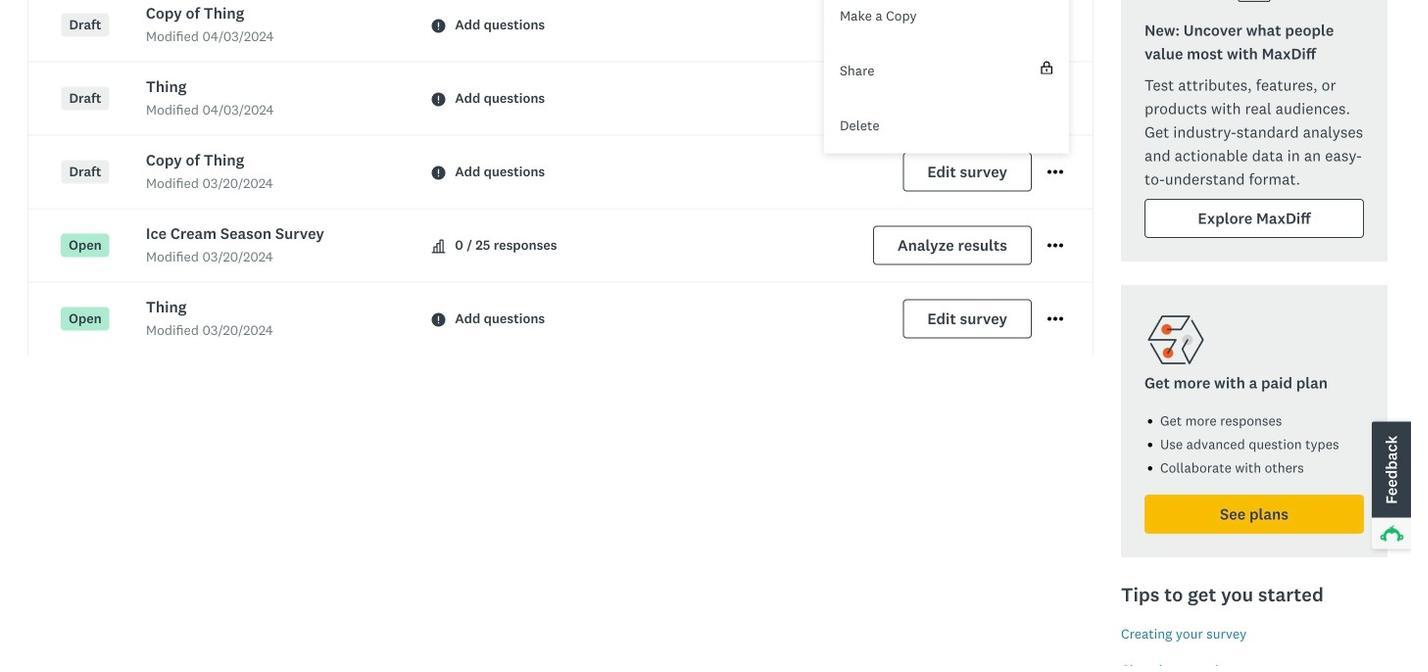 Task type: vqa. For each thing, say whether or not it's contained in the screenshot.
fifth Open menu icon
yes



Task type: describe. For each thing, give the bounding box(es) containing it.
2 warning image from the top
[[431, 166, 445, 180]]

this is a paid feature image
[[1041, 61, 1053, 74]]

max diff icon image
[[1231, 0, 1278, 7]]

3 open menu image from the top
[[1048, 238, 1063, 254]]

1 open menu image from the top
[[1048, 164, 1063, 180]]

4 open menu image from the top
[[1048, 244, 1063, 248]]

1 warning image from the top
[[431, 93, 445, 106]]

response based pricing icon image
[[1145, 309, 1207, 371]]

open menu image
[[1048, 311, 1063, 327]]



Task type: locate. For each thing, give the bounding box(es) containing it.
0 vertical spatial warning image
[[431, 93, 445, 106]]

warning image
[[431, 93, 445, 106], [431, 166, 445, 180]]

1 warning image from the top
[[431, 19, 445, 33]]

2 open menu image from the top
[[1048, 170, 1063, 174]]

0 vertical spatial warning image
[[431, 19, 445, 33]]

open menu image
[[1048, 164, 1063, 180], [1048, 170, 1063, 174], [1048, 238, 1063, 254], [1048, 244, 1063, 248], [1048, 317, 1063, 321]]

this is a paid feature image
[[1040, 61, 1053, 74]]

response count image
[[431, 240, 445, 253], [431, 240, 445, 253]]

2 warning image from the top
[[431, 313, 445, 327]]

warning image
[[431, 19, 445, 33], [431, 313, 445, 327]]

5 open menu image from the top
[[1048, 317, 1063, 321]]

1 vertical spatial warning image
[[431, 313, 445, 327]]

1 vertical spatial warning image
[[431, 166, 445, 180]]



